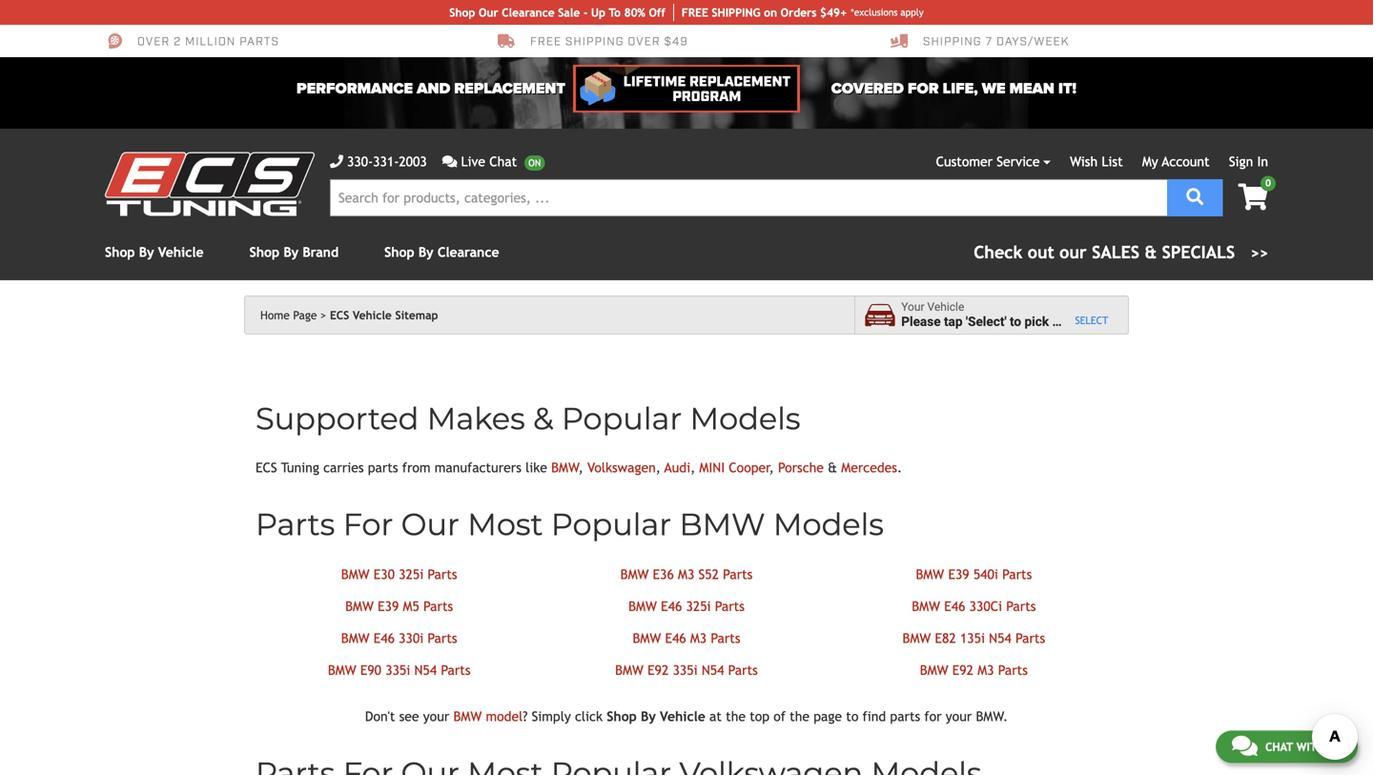 Task type: vqa. For each thing, say whether or not it's contained in the screenshot.
E90's 335i
yes



Task type: describe. For each thing, give the bounding box(es) containing it.
vehicle left sitemap
[[353, 309, 392, 322]]

phone image
[[330, 155, 343, 168]]

search image
[[1187, 188, 1204, 206]]

80%
[[624, 6, 646, 19]]

bmw e46 325i parts link
[[629, 599, 745, 614]]

apply
[[901, 7, 924, 18]]

330i
[[399, 631, 424, 646]]

sign in
[[1230, 154, 1269, 169]]

bmw for bmw e36 m3 s52 parts
[[621, 567, 649, 582]]

shop by clearance
[[385, 245, 499, 260]]

m3 for e36
[[678, 567, 695, 582]]

we
[[982, 80, 1006, 98]]

over
[[137, 34, 170, 49]]

2 horizontal spatial &
[[1145, 242, 1157, 262]]

2 your from the left
[[946, 709, 972, 725]]

on
[[764, 6, 778, 19]]

1 the from the left
[[726, 709, 746, 725]]

m3 for e46
[[691, 631, 707, 646]]

bmw link
[[552, 460, 579, 476]]

bmw for bmw e46 m3 parts
[[633, 631, 661, 646]]

bmw e46 325i parts
[[629, 599, 745, 614]]

bmw e39 540i parts link
[[916, 567, 1032, 582]]

1 vertical spatial chat
[[1266, 740, 1294, 753]]

by for brand
[[284, 245, 299, 260]]

330ci
[[970, 599, 1003, 614]]

performance
[[297, 80, 413, 98]]

bmw for bmw e46 330i parts
[[341, 631, 370, 646]]

select
[[1076, 315, 1109, 327]]

n54 for e82
[[989, 631, 1012, 646]]

bmw e39 m5 parts
[[345, 599, 453, 614]]

m5
[[403, 599, 420, 614]]

page
[[814, 709, 842, 725]]

e39 for m5
[[378, 599, 399, 614]]

manufacturers
[[435, 460, 522, 476]]

ecs vehicle sitemap
[[330, 309, 438, 322]]

lifetime replacement program banner image
[[573, 65, 801, 113]]

shop for shop by brand
[[250, 245, 280, 260]]

account
[[1162, 154, 1210, 169]]

parts down tuning on the bottom of page
[[256, 506, 335, 543]]

bmw.
[[976, 709, 1009, 725]]

bmw for bmw e92 335i n54 parts
[[616, 663, 644, 678]]

click
[[575, 709, 603, 725]]

parts down bmw e82 135i n54 parts
[[999, 663, 1028, 678]]

330-
[[347, 154, 373, 169]]

bmw for bmw e90 335i n54 parts
[[328, 663, 356, 678]]

bmw up s52
[[680, 506, 766, 543]]

volkswagen link
[[588, 460, 656, 476]]

my account
[[1143, 154, 1210, 169]]

135i
[[961, 631, 985, 646]]

0 vertical spatial popular
[[562, 400, 682, 437]]

331-
[[373, 154, 399, 169]]

2 the from the left
[[790, 709, 810, 725]]

parts for carries
[[368, 460, 398, 476]]

it!
[[1059, 80, 1077, 98]]

tuning
[[281, 460, 319, 476]]

shopping cart image
[[1239, 184, 1269, 210]]

performance and replacement
[[297, 80, 566, 98]]

bmw e82 135i n54 parts
[[903, 631, 1046, 646]]

home
[[260, 309, 290, 322]]

don't
[[365, 709, 395, 725]]

live
[[461, 154, 486, 169]]

0 vertical spatial models
[[690, 400, 801, 437]]

mini
[[700, 460, 725, 476]]

e92 for m3
[[953, 663, 974, 678]]

to inside your vehicle please tap 'select' to pick a vehicle
[[1010, 314, 1022, 330]]

bmw for bmw e39 540i parts
[[916, 567, 945, 582]]

please
[[902, 314, 941, 330]]

home page link
[[260, 309, 327, 322]]

clearance for by
[[438, 245, 499, 260]]

e46 for 330i
[[374, 631, 395, 646]]

bmw for bmw e46 330ci parts
[[912, 599, 941, 614]]

free shipping over $49 link
[[498, 32, 689, 50]]

e36
[[653, 567, 674, 582]]

3 , from the left
[[691, 460, 696, 476]]

for
[[908, 80, 939, 98]]

home page
[[260, 309, 317, 322]]

e82
[[935, 631, 957, 646]]

$49+
[[820, 6, 847, 19]]

1 your from the left
[[423, 709, 450, 725]]

orders
[[781, 6, 817, 19]]

shop for shop by vehicle
[[105, 245, 135, 260]]

ecs for ecs tuning carries parts from manufacturers like bmw , volkswagen , audi , mini cooper , porsche & mercedes .
[[256, 460, 277, 476]]

of
[[774, 709, 786, 725]]

parts right 540i
[[1003, 567, 1032, 582]]

e90
[[360, 663, 382, 678]]

mercedes link
[[842, 460, 898, 476]]

parts right s52
[[723, 567, 753, 582]]

bmw right like
[[552, 460, 579, 476]]

top
[[750, 709, 770, 725]]

2003
[[399, 154, 427, 169]]

vehicle
[[1063, 314, 1104, 330]]

free shipping over $49
[[530, 34, 689, 49]]

Search text field
[[330, 179, 1168, 217]]

your
[[902, 301, 925, 314]]

free ship ping on orders $49+ *exclusions apply
[[682, 6, 924, 19]]

$49
[[664, 34, 689, 49]]

*exclusions
[[851, 7, 898, 18]]

select link
[[1076, 315, 1109, 327]]

0 horizontal spatial chat
[[490, 154, 517, 169]]

my
[[1143, 154, 1159, 169]]

ecs tuning image
[[105, 152, 315, 216]]

?
[[523, 709, 528, 725]]

bmw e92 m3 parts link
[[920, 663, 1028, 678]]

over
[[628, 34, 661, 49]]

bmw for bmw e92 m3 parts
[[920, 663, 949, 678]]

model
[[486, 709, 523, 725]]

m3 for e92
[[978, 663, 995, 678]]

from
[[402, 460, 431, 476]]

2 vertical spatial &
[[828, 460, 838, 476]]

n54 for e92
[[702, 663, 725, 678]]

1 vertical spatial &
[[533, 400, 554, 437]]

to
[[609, 6, 621, 19]]

a
[[1053, 314, 1060, 330]]

porsche link
[[778, 460, 824, 476]]

by for vehicle
[[139, 245, 154, 260]]

comments image for chat
[[1232, 734, 1258, 757]]



Task type: locate. For each thing, give the bounding box(es) containing it.
comments image for live
[[442, 155, 457, 168]]

shipping
[[566, 34, 624, 49]]

& right 'porsche' link
[[828, 460, 838, 476]]

1 horizontal spatial clearance
[[502, 6, 555, 19]]

the right at
[[726, 709, 746, 725]]

2 e92 from the left
[[953, 663, 974, 678]]

e30
[[374, 567, 395, 582]]

parts up top
[[729, 663, 758, 678]]

live chat
[[461, 154, 517, 169]]

1 horizontal spatial comments image
[[1232, 734, 1258, 757]]

1 vertical spatial ecs
[[256, 460, 277, 476]]

1 vertical spatial popular
[[551, 506, 672, 543]]

0 horizontal spatial e92
[[648, 663, 669, 678]]

1 vertical spatial our
[[401, 506, 460, 543]]

e92 down 135i
[[953, 663, 974, 678]]

0 horizontal spatial our
[[401, 506, 460, 543]]

0 horizontal spatial parts
[[240, 34, 279, 49]]

335i for e92
[[673, 663, 698, 678]]

1 horizontal spatial to
[[1010, 314, 1022, 330]]

parts up bmw model link
[[441, 663, 471, 678]]

0 vertical spatial parts
[[240, 34, 279, 49]]

0 vertical spatial clearance
[[502, 6, 555, 19]]

parts right 330ci
[[1007, 599, 1036, 614]]

1 , from the left
[[579, 460, 584, 476]]

, left 'porsche' link
[[770, 460, 774, 476]]

bmw e39 540i parts
[[916, 567, 1032, 582]]

bmw up e90
[[341, 631, 370, 646]]

shop our clearance sale - up to 80% off link
[[450, 4, 674, 21]]

n54 down the 'bmw e46 m3 parts'
[[702, 663, 725, 678]]

shop for shop our clearance sale - up to 80% off
[[450, 6, 475, 19]]

bmw e92 335i n54 parts
[[616, 663, 758, 678]]

ecs left tuning on the bottom of page
[[256, 460, 277, 476]]

for
[[925, 709, 942, 725]]

clearance for our
[[502, 6, 555, 19]]

1 vertical spatial 325i
[[686, 599, 711, 614]]

m3 down bmw e46 325i parts
[[691, 631, 707, 646]]

clearance up free
[[502, 6, 555, 19]]

chat
[[490, 154, 517, 169], [1266, 740, 1294, 753]]

0 vertical spatial 325i
[[399, 567, 424, 582]]

325i right e30
[[399, 567, 424, 582]]

ship
[[712, 6, 736, 19]]

shop by clearance link
[[385, 245, 499, 260]]

bmw e46 330i parts link
[[341, 631, 458, 646]]

your vehicle please tap 'select' to pick a vehicle
[[902, 301, 1104, 330]]

our up the replacement
[[479, 6, 499, 19]]

parts right million
[[240, 34, 279, 49]]

1 horizontal spatial e92
[[953, 663, 974, 678]]

don't see your bmw model ? simply click shop by vehicle at the top of the page to find parts for your bmw.
[[365, 709, 1009, 725]]

wish list link
[[1070, 154, 1123, 169]]

audi link
[[665, 460, 691, 476]]

comments image left chat with us
[[1232, 734, 1258, 757]]

shipping
[[923, 34, 982, 49]]

parts right 135i
[[1016, 631, 1046, 646]]

by right click
[[641, 709, 656, 725]]

mean
[[1010, 80, 1055, 98]]

m3 left s52
[[678, 567, 695, 582]]

1 horizontal spatial n54
[[702, 663, 725, 678]]

1 vertical spatial to
[[846, 709, 859, 725]]

1 horizontal spatial 335i
[[673, 663, 698, 678]]

, left volkswagen on the left bottom of page
[[579, 460, 584, 476]]

over 2 million parts link
[[105, 32, 279, 50]]

1 horizontal spatial e39
[[949, 567, 970, 582]]

335i down the 'bmw e46 m3 parts'
[[673, 663, 698, 678]]

clearance up sitemap
[[438, 245, 499, 260]]

bmw down e30
[[345, 599, 374, 614]]

e39 for 540i
[[949, 567, 970, 582]]

vehicle left at
[[660, 709, 706, 725]]

1 horizontal spatial chat
[[1266, 740, 1294, 753]]

bmw e36 m3 s52 parts link
[[621, 567, 753, 582]]

'select'
[[966, 314, 1007, 330]]

0 horizontal spatial comments image
[[442, 155, 457, 168]]

vehicle up the tap
[[928, 301, 965, 314]]

by for clearance
[[419, 245, 434, 260]]

like
[[526, 460, 548, 476]]

our
[[479, 6, 499, 19], [401, 506, 460, 543]]

our down from
[[401, 506, 460, 543]]

bmw left model
[[454, 709, 482, 725]]

0 vertical spatial e39
[[949, 567, 970, 582]]

2 , from the left
[[656, 460, 661, 476]]

1 vertical spatial m3
[[691, 631, 707, 646]]

covered for life, we mean it!
[[832, 80, 1077, 98]]

e39 left 540i
[[949, 567, 970, 582]]

e46 for 325i
[[661, 599, 682, 614]]

supported makes & popular models
[[256, 400, 801, 437]]

1 vertical spatial comments image
[[1232, 734, 1258, 757]]

330-331-2003 link
[[330, 152, 427, 172]]

customer
[[936, 154, 993, 169]]

0 horizontal spatial your
[[423, 709, 450, 725]]

0 vertical spatial comments image
[[442, 155, 457, 168]]

bmw e46 330i parts
[[341, 631, 458, 646]]

325i for e46
[[686, 599, 711, 614]]

0 vertical spatial chat
[[490, 154, 517, 169]]

0 horizontal spatial ecs
[[256, 460, 277, 476]]

days/week
[[997, 34, 1070, 49]]

up
[[591, 6, 606, 19]]

0 horizontal spatial e39
[[378, 599, 399, 614]]

1 horizontal spatial our
[[479, 6, 499, 19]]

sitemap
[[395, 309, 438, 322]]

, left audi
[[656, 460, 661, 476]]

bmw for bmw e46 325i parts
[[629, 599, 657, 614]]

bmw up bmw e92 335i n54 parts
[[633, 631, 661, 646]]

parts inside the over 2 million parts link
[[240, 34, 279, 49]]

0 vertical spatial m3
[[678, 567, 695, 582]]

ping
[[736, 6, 761, 19]]

0 horizontal spatial clearance
[[438, 245, 499, 260]]

sign
[[1230, 154, 1254, 169]]

shop for shop by clearance
[[385, 245, 415, 260]]

page
[[293, 309, 317, 322]]

sales & specials link
[[974, 239, 1269, 265]]

-
[[584, 6, 588, 19]]

customer service
[[936, 154, 1040, 169]]

1 vertical spatial clearance
[[438, 245, 499, 260]]

2 vertical spatial parts
[[890, 709, 921, 725]]

0 horizontal spatial to
[[846, 709, 859, 725]]

*exclusions apply link
[[851, 5, 924, 20]]

parts left from
[[368, 460, 398, 476]]

mercedes
[[842, 460, 898, 476]]

, left mini
[[691, 460, 696, 476]]

0 horizontal spatial n54
[[414, 663, 437, 678]]

over 2 million parts
[[137, 34, 279, 49]]

1 vertical spatial models
[[774, 506, 884, 543]]

bmw for bmw e39 m5 parts
[[345, 599, 374, 614]]

chat with us link
[[1216, 730, 1359, 763]]

bmw down the 'bmw e46 m3 parts'
[[616, 663, 644, 678]]

shop by brand link
[[250, 245, 339, 260]]

bmw left e30
[[341, 567, 370, 582]]

to left pick
[[1010, 314, 1022, 330]]

335i right e90
[[386, 663, 410, 678]]

pick
[[1025, 314, 1050, 330]]

bmw e39 m5 parts link
[[345, 599, 453, 614]]

4 , from the left
[[770, 460, 774, 476]]

1 horizontal spatial parts
[[368, 460, 398, 476]]

0 horizontal spatial &
[[533, 400, 554, 437]]

2 horizontal spatial parts
[[890, 709, 921, 725]]

supported
[[256, 400, 419, 437]]

bmw left e82
[[903, 631, 931, 646]]

e92 down the 'bmw e46 m3 parts'
[[648, 663, 669, 678]]

by down 'ecs tuning' image
[[139, 245, 154, 260]]

& right sales
[[1145, 242, 1157, 262]]

free
[[530, 34, 562, 49]]

popular down volkswagen on the left bottom of page
[[551, 506, 672, 543]]

e46 left 330i
[[374, 631, 395, 646]]

replacement
[[454, 80, 566, 98]]

bmw down e82
[[920, 663, 949, 678]]

service
[[997, 154, 1040, 169]]

n54 for e90
[[414, 663, 437, 678]]

e92 for 335i
[[648, 663, 669, 678]]

e46 left 330ci
[[945, 599, 966, 614]]

models up cooper
[[690, 400, 801, 437]]

vehicle down 'ecs tuning' image
[[158, 245, 204, 260]]

free
[[682, 6, 709, 19]]

& up like
[[533, 400, 554, 437]]

m3 down bmw e82 135i n54 parts
[[978, 663, 995, 678]]

bmw left e90
[[328, 663, 356, 678]]

bmw up bmw e46 330ci parts
[[916, 567, 945, 582]]

parts right m5
[[424, 599, 453, 614]]

comments image
[[442, 155, 457, 168], [1232, 734, 1258, 757]]

life,
[[943, 80, 978, 98]]

2 vertical spatial m3
[[978, 663, 995, 678]]

325i down s52
[[686, 599, 711, 614]]

makes
[[427, 400, 525, 437]]

with
[[1297, 740, 1325, 753]]

ecs
[[330, 309, 349, 322], [256, 460, 277, 476]]

bmw left e36
[[621, 567, 649, 582]]

1 horizontal spatial &
[[828, 460, 838, 476]]

parts down bmw e46 325i parts
[[711, 631, 741, 646]]

bmw e92 335i n54 parts link
[[616, 663, 758, 678]]

vehicle inside your vehicle please tap 'select' to pick a vehicle
[[928, 301, 965, 314]]

the right of on the right
[[790, 709, 810, 725]]

0 horizontal spatial 325i
[[399, 567, 424, 582]]

bmw up e82
[[912, 599, 941, 614]]

0 vertical spatial to
[[1010, 314, 1022, 330]]

models
[[690, 400, 801, 437], [774, 506, 884, 543]]

1 vertical spatial e39
[[378, 599, 399, 614]]

1 335i from the left
[[386, 663, 410, 678]]

1 horizontal spatial your
[[946, 709, 972, 725]]

325i
[[399, 567, 424, 582], [686, 599, 711, 614]]

n54 right 135i
[[989, 631, 1012, 646]]

&
[[1145, 242, 1157, 262], [533, 400, 554, 437], [828, 460, 838, 476]]

the
[[726, 709, 746, 725], [790, 709, 810, 725]]

to left find
[[846, 709, 859, 725]]

325i for e30
[[399, 567, 424, 582]]

models down porsche
[[774, 506, 884, 543]]

shop by vehicle link
[[105, 245, 204, 260]]

1 horizontal spatial 325i
[[686, 599, 711, 614]]

1 e92 from the left
[[648, 663, 669, 678]]

comments image left live
[[442, 155, 457, 168]]

comments image inside live chat link
[[442, 155, 457, 168]]

your
[[423, 709, 450, 725], [946, 709, 972, 725]]

bmw e92 m3 parts
[[920, 663, 1028, 678]]

chat right live
[[490, 154, 517, 169]]

0 horizontal spatial the
[[726, 709, 746, 725]]

e46 for 330ci
[[945, 599, 966, 614]]

n54 down 330i
[[414, 663, 437, 678]]

0 vertical spatial ecs
[[330, 309, 349, 322]]

bmw for bmw e82 135i n54 parts
[[903, 631, 931, 646]]

comments image inside chat with us link
[[1232, 734, 1258, 757]]

parts right 330i
[[428, 631, 458, 646]]

your right the for
[[946, 709, 972, 725]]

by left brand
[[284, 245, 299, 260]]

your right see
[[423, 709, 450, 725]]

million
[[185, 34, 236, 49]]

cooper
[[729, 460, 770, 476]]

off
[[649, 6, 666, 19]]

parts up bmw e39 m5 parts 'link' at bottom
[[428, 567, 458, 582]]

specials
[[1163, 242, 1236, 262]]

parts for million
[[240, 34, 279, 49]]

wish
[[1070, 154, 1098, 169]]

shop by vehicle
[[105, 245, 204, 260]]

335i for e90
[[386, 663, 410, 678]]

bmw for bmw e30 325i parts
[[341, 567, 370, 582]]

by
[[139, 245, 154, 260], [284, 245, 299, 260], [419, 245, 434, 260], [641, 709, 656, 725]]

ecs right page
[[330, 309, 349, 322]]

1 vertical spatial parts
[[368, 460, 398, 476]]

1 horizontal spatial ecs
[[330, 309, 349, 322]]

330-331-2003
[[347, 154, 427, 169]]

e46 for m3
[[665, 631, 687, 646]]

bmw e90 335i n54 parts link
[[328, 663, 471, 678]]

e46 up bmw e92 335i n54 parts
[[665, 631, 687, 646]]

1 horizontal spatial the
[[790, 709, 810, 725]]

m3
[[678, 567, 695, 582], [691, 631, 707, 646], [978, 663, 995, 678]]

parts left the for
[[890, 709, 921, 725]]

0 vertical spatial our
[[479, 6, 499, 19]]

0 horizontal spatial 335i
[[386, 663, 410, 678]]

shop our clearance sale - up to 80% off
[[450, 6, 666, 19]]

chat left with
[[1266, 740, 1294, 753]]

2 horizontal spatial n54
[[989, 631, 1012, 646]]

bmw model link
[[454, 709, 523, 725]]

popular up 'volkswagen' "link" at the bottom of the page
[[562, 400, 682, 437]]

parts
[[240, 34, 279, 49], [368, 460, 398, 476], [890, 709, 921, 725]]

by up sitemap
[[419, 245, 434, 260]]

335i
[[386, 663, 410, 678], [673, 663, 698, 678]]

bmw down e36
[[629, 599, 657, 614]]

most
[[468, 506, 543, 543]]

parts down s52
[[715, 599, 745, 614]]

2 335i from the left
[[673, 663, 698, 678]]

e39 left m5
[[378, 599, 399, 614]]

mini cooper link
[[700, 460, 770, 476]]

porsche
[[778, 460, 824, 476]]

e46 down e36
[[661, 599, 682, 614]]

sales
[[1092, 242, 1140, 262]]

0 vertical spatial &
[[1145, 242, 1157, 262]]

ecs for ecs vehicle sitemap
[[330, 309, 349, 322]]



